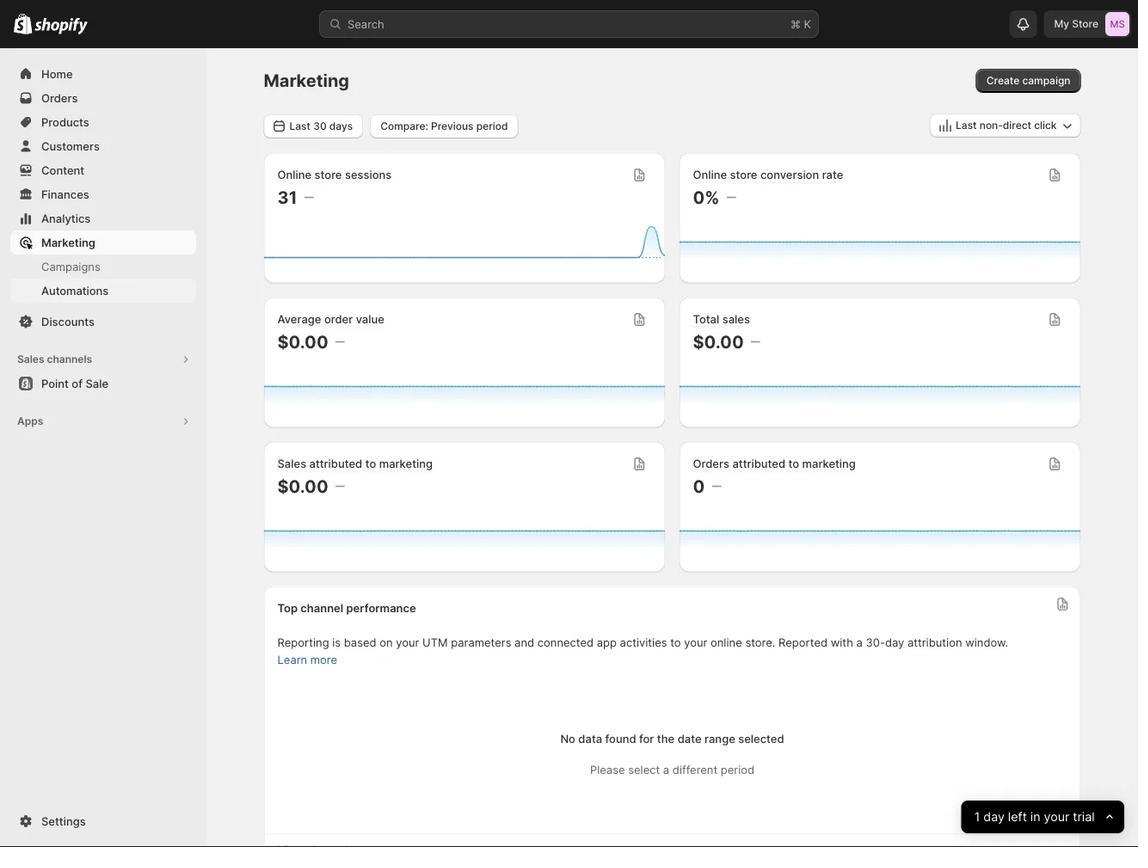 Task type: describe. For each thing, give the bounding box(es) containing it.
point of sale link
[[10, 372, 196, 396]]

point of sale
[[41, 377, 108, 390]]

customers
[[41, 139, 100, 153]]

home
[[41, 67, 73, 80]]

sessions
[[345, 168, 392, 182]]

store for 31
[[315, 168, 342, 182]]

no change image for attributed
[[335, 480, 345, 494]]

my
[[1055, 18, 1070, 30]]

0 vertical spatial marketing
[[264, 70, 349, 91]]

non-
[[980, 119, 1004, 132]]

settings link
[[10, 810, 196, 834]]

sale
[[86, 377, 108, 390]]

value
[[356, 313, 385, 326]]

create
[[987, 74, 1020, 87]]

last for last non-direct click
[[956, 119, 977, 132]]

total
[[693, 313, 720, 326]]

discounts link
[[10, 310, 196, 334]]

campaigns
[[41, 260, 100, 273]]

date
[[678, 733, 702, 746]]

click
[[1035, 119, 1057, 132]]

sales attributed to marketing
[[278, 457, 433, 471]]

rate
[[823, 168, 844, 182]]

customers link
[[10, 134, 196, 158]]

selected
[[739, 733, 785, 746]]

to for $0.00
[[366, 457, 376, 471]]

content
[[41, 164, 84, 177]]

last non-direct click button
[[931, 114, 1082, 138]]

data
[[579, 733, 603, 746]]

window.
[[966, 637, 1009, 650]]

finances
[[41, 188, 89, 201]]

marketing for 0
[[803, 457, 856, 471]]

1
[[975, 810, 981, 825]]

no data found for the date range selected
[[561, 733, 785, 746]]

your for reporting
[[396, 637, 420, 650]]

point
[[41, 377, 69, 390]]

with
[[831, 637, 854, 650]]

no change image for store
[[727, 191, 736, 204]]

reporting
[[278, 637, 329, 650]]

create campaign
[[987, 74, 1071, 87]]

direct
[[1003, 119, 1032, 132]]

0%
[[693, 187, 720, 208]]

compare: previous period button
[[370, 114, 519, 138]]

settings
[[41, 815, 86, 828]]

found
[[606, 733, 637, 746]]

campaign
[[1023, 74, 1071, 87]]

days
[[330, 120, 353, 132]]

to for 0
[[789, 457, 800, 471]]

order
[[324, 313, 353, 326]]

to inside reporting is based on your utm parameters and connected app activities to your online store. reported with a 30-day attribution window. learn more
[[671, 637, 681, 650]]

total sales
[[693, 313, 750, 326]]

no change image for 0
[[712, 480, 722, 494]]

learn
[[278, 654, 307, 667]]

left
[[1009, 810, 1028, 825]]

products
[[41, 115, 89, 129]]

sales channels
[[17, 353, 92, 366]]

marketing link
[[10, 231, 196, 255]]

learn more link
[[278, 654, 337, 667]]

attribution
[[908, 637, 963, 650]]

the
[[657, 733, 675, 746]]

sales channels button
[[10, 348, 196, 372]]

attributed for 0
[[733, 457, 786, 471]]

average order value
[[278, 313, 385, 326]]

my store
[[1055, 18, 1099, 30]]

point of sale button
[[0, 372, 207, 396]]

a inside reporting is based on your utm parameters and connected app activities to your online store. reported with a 30-day attribution window. learn more
[[857, 637, 863, 650]]

top
[[278, 602, 298, 615]]

range
[[705, 733, 736, 746]]

automations link
[[10, 279, 196, 303]]

30-
[[866, 637, 886, 650]]

no
[[561, 733, 576, 746]]



Task type: vqa. For each thing, say whether or not it's contained in the screenshot.


Task type: locate. For each thing, give the bounding box(es) containing it.
$0.00 down sales attributed to marketing at the bottom left of the page
[[278, 476, 329, 497]]

please
[[590, 764, 625, 777]]

period
[[477, 120, 508, 132], [721, 764, 755, 777]]

shopify image
[[35, 18, 88, 35]]

parameters
[[451, 637, 512, 650]]

0 horizontal spatial online
[[278, 168, 312, 182]]

a left 30-
[[857, 637, 863, 650]]

no change image down sales attributed to marketing at the bottom left of the page
[[335, 480, 345, 494]]

compare:
[[381, 120, 429, 132]]

sales inside button
[[17, 353, 44, 366]]

1 horizontal spatial store
[[730, 168, 758, 182]]

utm
[[423, 637, 448, 650]]

campaigns link
[[10, 255, 196, 279]]

your for 1
[[1045, 810, 1070, 825]]

0 vertical spatial sales
[[17, 353, 44, 366]]

1 vertical spatial a
[[664, 764, 670, 777]]

1 day left in your trial
[[975, 810, 1096, 825]]

0 horizontal spatial orders
[[41, 91, 78, 105]]

on
[[380, 637, 393, 650]]

activities
[[620, 637, 668, 650]]

based
[[344, 637, 377, 650]]

compare: previous period
[[381, 120, 508, 132]]

last inside "dropdown button"
[[290, 120, 311, 132]]

1 attributed from the left
[[309, 457, 363, 471]]

orders
[[41, 91, 78, 105], [693, 457, 730, 471]]

1 horizontal spatial attributed
[[733, 457, 786, 471]]

1 vertical spatial no change image
[[335, 335, 345, 349]]

1 horizontal spatial no change image
[[712, 480, 722, 494]]

discounts
[[41, 315, 95, 328]]

1 vertical spatial no change image
[[751, 335, 761, 349]]

$0.00
[[278, 331, 329, 352], [693, 331, 744, 352], [278, 476, 329, 497]]

1 vertical spatial day
[[984, 810, 1005, 825]]

your inside dropdown button
[[1045, 810, 1070, 825]]

store left conversion
[[730, 168, 758, 182]]

channels
[[47, 353, 92, 366]]

0 vertical spatial period
[[477, 120, 508, 132]]

reporting is based on your utm parameters and connected app activities to your online store. reported with a 30-day attribution window. learn more
[[278, 637, 1009, 667]]

orders down "home"
[[41, 91, 78, 105]]

store left sessions
[[315, 168, 342, 182]]

⌘ k
[[791, 17, 812, 31]]

your right in on the right
[[1045, 810, 1070, 825]]

⌘
[[791, 17, 801, 31]]

and
[[515, 637, 535, 650]]

your
[[396, 637, 420, 650], [684, 637, 708, 650], [1045, 810, 1070, 825]]

no change image for order
[[335, 335, 345, 349]]

no change image for 31
[[304, 191, 314, 204]]

orders for orders
[[41, 91, 78, 105]]

0 horizontal spatial no change image
[[304, 191, 314, 204]]

30
[[313, 120, 327, 132]]

conversion
[[761, 168, 820, 182]]

marketing inside marketing link
[[41, 236, 95, 249]]

1 horizontal spatial last
[[956, 119, 977, 132]]

your right on
[[396, 637, 420, 650]]

online for 0%
[[693, 168, 727, 182]]

2 horizontal spatial your
[[1045, 810, 1070, 825]]

0
[[693, 476, 705, 497]]

0 horizontal spatial marketing
[[379, 457, 433, 471]]

apps button
[[10, 410, 196, 434]]

online store sessions
[[278, 168, 392, 182]]

1 marketing from the left
[[379, 457, 433, 471]]

1 horizontal spatial period
[[721, 764, 755, 777]]

a right select
[[664, 764, 670, 777]]

previous
[[431, 120, 474, 132]]

online up the 0% at right top
[[693, 168, 727, 182]]

1 online from the left
[[278, 168, 312, 182]]

online
[[278, 168, 312, 182], [693, 168, 727, 182]]

31
[[278, 187, 297, 208]]

store.
[[746, 637, 776, 650]]

$0.00 down average
[[278, 331, 329, 352]]

your left the online
[[684, 637, 708, 650]]

0 horizontal spatial day
[[886, 637, 905, 650]]

no change image right the 0% at right top
[[727, 191, 736, 204]]

orders inside 'link'
[[41, 91, 78, 105]]

products link
[[10, 110, 196, 134]]

0 horizontal spatial last
[[290, 120, 311, 132]]

is
[[332, 637, 341, 650]]

last left '30'
[[290, 120, 311, 132]]

online store conversion rate
[[693, 168, 844, 182]]

orders link
[[10, 86, 196, 110]]

$0.00 for sales
[[278, 476, 329, 497]]

please select a different period
[[590, 764, 755, 777]]

online
[[711, 637, 743, 650]]

online for 31
[[278, 168, 312, 182]]

day right 1 on the right of the page
[[984, 810, 1005, 825]]

last 30 days button
[[264, 114, 363, 138]]

2 vertical spatial no change image
[[712, 480, 722, 494]]

1 horizontal spatial orders
[[693, 457, 730, 471]]

1 vertical spatial period
[[721, 764, 755, 777]]

marketing up last 30 days "dropdown button"
[[264, 70, 349, 91]]

no change image
[[304, 191, 314, 204], [751, 335, 761, 349], [712, 480, 722, 494]]

shopify image
[[14, 13, 32, 34]]

0 horizontal spatial period
[[477, 120, 508, 132]]

channel
[[301, 602, 344, 615]]

store
[[1073, 18, 1099, 30]]

store for 0%
[[730, 168, 758, 182]]

period down range
[[721, 764, 755, 777]]

marketing for $0.00
[[379, 457, 433, 471]]

sales for sales channels
[[17, 353, 44, 366]]

0 horizontal spatial marketing
[[41, 236, 95, 249]]

orders attributed to marketing
[[693, 457, 856, 471]]

marketing
[[264, 70, 349, 91], [41, 236, 95, 249]]

last left non-
[[956, 119, 977, 132]]

search
[[348, 17, 385, 31]]

2 horizontal spatial no change image
[[751, 335, 761, 349]]

sales
[[723, 313, 750, 326]]

different
[[673, 764, 718, 777]]

app
[[597, 637, 617, 650]]

0 horizontal spatial to
[[366, 457, 376, 471]]

analytics link
[[10, 207, 196, 231]]

k
[[804, 17, 812, 31]]

no change image
[[727, 191, 736, 204], [335, 335, 345, 349], [335, 480, 345, 494]]

automations
[[41, 284, 109, 297]]

0 horizontal spatial your
[[396, 637, 420, 650]]

marketing down analytics
[[41, 236, 95, 249]]

1 horizontal spatial to
[[671, 637, 681, 650]]

last non-direct click
[[956, 119, 1057, 132]]

$0.00 for total
[[693, 331, 744, 352]]

day left attribution
[[886, 637, 905, 650]]

2 attributed from the left
[[733, 457, 786, 471]]

$0.00 for average
[[278, 331, 329, 352]]

0 vertical spatial orders
[[41, 91, 78, 105]]

2 vertical spatial no change image
[[335, 480, 345, 494]]

finances link
[[10, 182, 196, 207]]

1 horizontal spatial your
[[684, 637, 708, 650]]

my store image
[[1106, 12, 1130, 36]]

of
[[72, 377, 83, 390]]

2 store from the left
[[730, 168, 758, 182]]

last inside "dropdown button"
[[956, 119, 977, 132]]

top channel performance
[[278, 602, 416, 615]]

attributed for $0.00
[[309, 457, 363, 471]]

0 horizontal spatial a
[[664, 764, 670, 777]]

1 horizontal spatial online
[[693, 168, 727, 182]]

online up 31
[[278, 168, 312, 182]]

last 30 days
[[290, 120, 353, 132]]

orders up 0
[[693, 457, 730, 471]]

period inside dropdown button
[[477, 120, 508, 132]]

0 vertical spatial no change image
[[727, 191, 736, 204]]

1 horizontal spatial marketing
[[803, 457, 856, 471]]

store
[[315, 168, 342, 182], [730, 168, 758, 182]]

day inside dropdown button
[[984, 810, 1005, 825]]

home link
[[10, 62, 196, 86]]

attributed
[[309, 457, 363, 471], [733, 457, 786, 471]]

0 horizontal spatial sales
[[17, 353, 44, 366]]

2 horizontal spatial to
[[789, 457, 800, 471]]

1 horizontal spatial day
[[984, 810, 1005, 825]]

day inside reporting is based on your utm parameters and connected app activities to your online store. reported with a 30-day attribution window. learn more
[[886, 637, 905, 650]]

sales
[[17, 353, 44, 366], [278, 457, 307, 471]]

1 store from the left
[[315, 168, 342, 182]]

period right previous
[[477, 120, 508, 132]]

0 horizontal spatial attributed
[[309, 457, 363, 471]]

select
[[629, 764, 660, 777]]

average
[[278, 313, 321, 326]]

1 horizontal spatial a
[[857, 637, 863, 650]]

1 horizontal spatial marketing
[[264, 70, 349, 91]]

no change image for $0.00
[[751, 335, 761, 349]]

sales for sales attributed to marketing
[[278, 457, 307, 471]]

orders for orders attributed to marketing
[[693, 457, 730, 471]]

0 vertical spatial day
[[886, 637, 905, 650]]

2 marketing from the left
[[803, 457, 856, 471]]

0 horizontal spatial store
[[315, 168, 342, 182]]

reported
[[779, 637, 828, 650]]

apps
[[17, 415, 43, 428]]

$0.00 down the total sales
[[693, 331, 744, 352]]

no change image down the order
[[335, 335, 345, 349]]

content link
[[10, 158, 196, 182]]

0 vertical spatial no change image
[[304, 191, 314, 204]]

1 vertical spatial marketing
[[41, 236, 95, 249]]

more
[[311, 654, 337, 667]]

trial
[[1074, 810, 1096, 825]]

1 vertical spatial orders
[[693, 457, 730, 471]]

1 vertical spatial sales
[[278, 457, 307, 471]]

last for last 30 days
[[290, 120, 311, 132]]

2 online from the left
[[693, 168, 727, 182]]

0 vertical spatial a
[[857, 637, 863, 650]]

1 horizontal spatial sales
[[278, 457, 307, 471]]

in
[[1031, 810, 1041, 825]]



